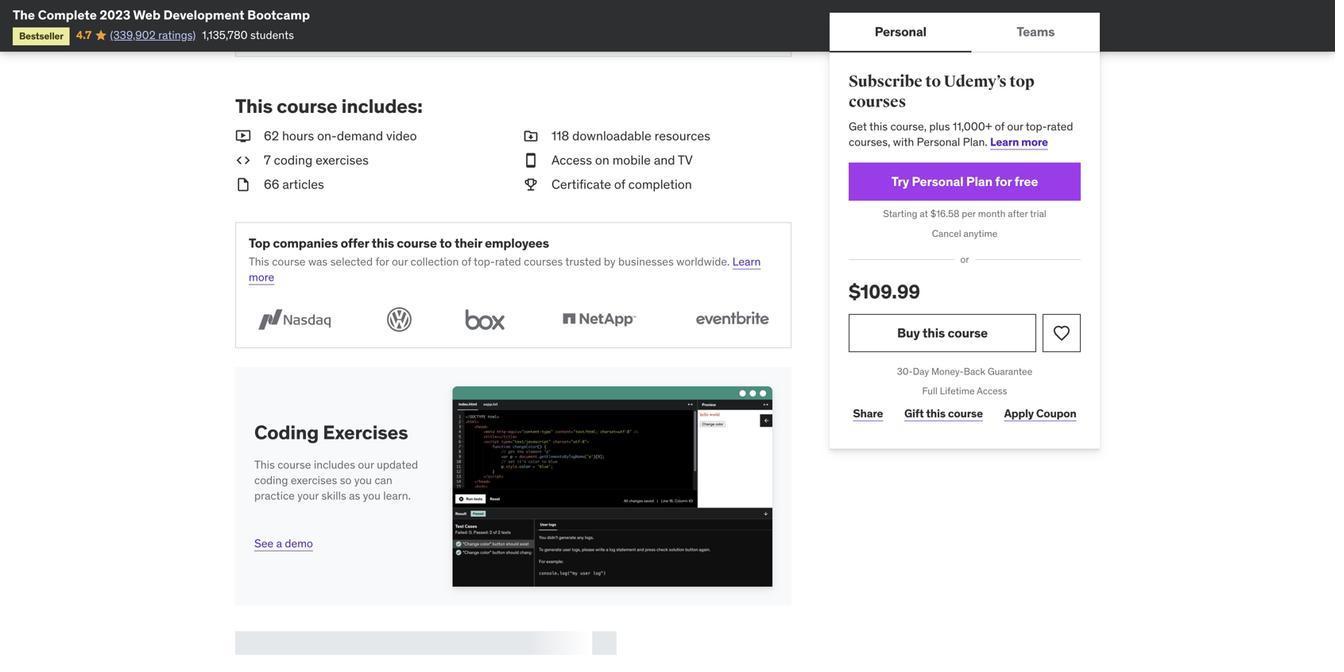 Task type: describe. For each thing, give the bounding box(es) containing it.
employees
[[485, 235, 549, 251]]

apply coupon button
[[1000, 398, 1081, 430]]

courses,
[[849, 135, 891, 149]]

can
[[375, 473, 393, 487]]

small image for 118
[[523, 127, 539, 145]]

development
[[163, 7, 245, 23]]

share
[[853, 406, 883, 421]]

small image for 7 coding exercises
[[235, 152, 251, 169]]

30-
[[897, 365, 913, 378]]

subscribe to udemy's top courses
[[849, 72, 1035, 112]]

articles
[[283, 176, 324, 192]]

try for the bottommost try personal plan for free link
[[892, 173, 909, 190]]

buy this course button
[[849, 314, 1037, 352]]

learn more for top companies offer this course to their employees
[[249, 254, 761, 284]]

top- inside the get this course, plus 11,000+ of our top-rated courses, with personal plan.
[[1026, 119, 1047, 133]]

plan.
[[963, 135, 988, 149]]

1 vertical spatial courses
[[524, 254, 563, 269]]

trial
[[1030, 207, 1047, 220]]

gift this course link
[[900, 398, 988, 430]]

11,000+
[[953, 119, 992, 133]]

at
[[920, 207, 928, 220]]

practice
[[254, 489, 295, 503]]

guarantee
[[988, 365, 1033, 378]]

small image for access
[[523, 152, 539, 169]]

skills
[[322, 489, 346, 503]]

ratings)
[[158, 28, 196, 42]]

top companies offer this course to their employees
[[249, 235, 549, 251]]

back
[[964, 365, 986, 378]]

free inside thrive in your career element
[[381, 16, 405, 32]]

includes
[[314, 457, 355, 472]]

coding inside this course includes our updated coding exercises so you can practice your skills as you learn.
[[254, 473, 288, 487]]

118
[[552, 128, 569, 144]]

$16.58
[[931, 207, 960, 220]]

1 vertical spatial try personal plan for free
[[892, 173, 1038, 190]]

1,135,780
[[202, 28, 248, 42]]

cancel
[[932, 227, 962, 240]]

try personal plan for free inside thrive in your career element
[[258, 16, 405, 32]]

plan for the bottommost try personal plan for free link
[[967, 173, 993, 190]]

course inside gift this course link
[[948, 406, 983, 421]]

course inside buy this course button
[[948, 325, 988, 341]]

personal inside thrive in your career element
[[279, 16, 331, 32]]

after
[[1008, 207, 1028, 220]]

coupon
[[1037, 406, 1077, 421]]

companies
[[273, 235, 338, 251]]

video
[[386, 128, 417, 144]]

this for get
[[870, 119, 888, 133]]

more for top companies offer this course to their employees
[[249, 270, 274, 284]]

7
[[264, 152, 271, 168]]

netapp image
[[554, 304, 645, 335]]

with
[[893, 135, 914, 149]]

118 downloadable resources
[[552, 128, 711, 144]]

box image
[[459, 304, 512, 335]]

(339,902
[[110, 28, 156, 42]]

0 horizontal spatial access
[[552, 152, 592, 168]]

this course was selected for our collection of top-rated courses trusted by businesses worldwide.
[[249, 254, 730, 269]]

learn for top companies offer this course to their employees
[[733, 254, 761, 269]]

demand
[[337, 128, 383, 144]]

collection
[[411, 254, 459, 269]]

this for this course includes our updated coding exercises so you can practice your skills as you learn.
[[254, 457, 275, 472]]

66 articles
[[264, 176, 324, 192]]

apply coupon
[[1005, 406, 1077, 421]]

this for gift
[[926, 406, 946, 421]]

apply
[[1005, 406, 1034, 421]]

learn more link for top companies offer this course to their employees
[[249, 254, 761, 284]]

of inside the get this course, plus 11,000+ of our top-rated courses, with personal plan.
[[995, 119, 1005, 133]]

lifetime
[[940, 385, 975, 397]]

full
[[923, 385, 938, 397]]

your
[[297, 489, 319, 503]]

exercises
[[323, 421, 408, 445]]

see a demo link
[[254, 523, 313, 551]]

course inside this course includes our updated coding exercises so you can practice your skills as you learn.
[[278, 457, 311, 472]]

thrive in your career element
[[235, 0, 792, 57]]

this course includes:
[[235, 94, 423, 118]]

gift this course
[[905, 406, 983, 421]]

course down "companies"
[[272, 254, 306, 269]]

personal button
[[830, 13, 972, 51]]

exercises inside this course includes our updated coding exercises so you can practice your skills as you learn.
[[291, 473, 337, 487]]

buy this course
[[898, 325, 988, 341]]

certificate of completion
[[552, 176, 692, 192]]

personal inside the get this course, plus 11,000+ of our top-rated courses, with personal plan.
[[917, 135, 961, 149]]

money-
[[932, 365, 964, 378]]

complete
[[38, 7, 97, 23]]

2023
[[100, 7, 131, 23]]

nasdaq image
[[249, 304, 340, 335]]

their
[[455, 235, 482, 251]]

on
[[595, 152, 610, 168]]

top
[[1010, 72, 1035, 91]]

1 vertical spatial you
[[363, 489, 381, 503]]

small image for 62
[[235, 127, 251, 145]]

gift
[[905, 406, 924, 421]]

the
[[13, 7, 35, 23]]

buy
[[898, 325, 920, 341]]

for for try personal plan for free link in the thrive in your career element
[[362, 16, 379, 32]]

tv
[[678, 152, 693, 168]]

mobile
[[613, 152, 651, 168]]

0 horizontal spatial rated
[[495, 254, 521, 269]]

resources
[[655, 128, 711, 144]]

0 horizontal spatial to
[[440, 235, 452, 251]]

students
[[250, 28, 294, 42]]

coding
[[254, 421, 319, 445]]

this for this course was selected for our collection of top-rated courses trusted by businesses worldwide.
[[249, 254, 269, 269]]

updated
[[377, 457, 418, 472]]

this for this course includes:
[[235, 94, 273, 118]]

small image for certificate
[[523, 176, 539, 193]]

1,135,780 students
[[202, 28, 294, 42]]

offer
[[341, 235, 369, 251]]

try personal plan for free link inside thrive in your career element
[[249, 5, 415, 43]]



Task type: locate. For each thing, give the bounding box(es) containing it.
0 vertical spatial more
[[1022, 135, 1048, 149]]

1 vertical spatial free
[[1015, 173, 1038, 190]]

see
[[254, 536, 274, 550]]

1 horizontal spatial plan
[[967, 173, 993, 190]]

2 horizontal spatial our
[[1008, 119, 1024, 133]]

0 horizontal spatial more
[[249, 270, 274, 284]]

small image left 7
[[235, 152, 251, 169]]

learn right plan.
[[991, 135, 1019, 149]]

1 horizontal spatial access
[[977, 385, 1008, 397]]

of down access on mobile and tv
[[614, 176, 626, 192]]

1 vertical spatial top-
[[474, 254, 495, 269]]

this up 62 at the left top
[[235, 94, 273, 118]]

tab list
[[830, 13, 1100, 52]]

or
[[961, 253, 969, 266]]

certificate
[[552, 176, 611, 192]]

0 horizontal spatial learn more link
[[249, 254, 761, 284]]

4.7
[[76, 28, 91, 42]]

exercises
[[316, 152, 369, 168], [291, 473, 337, 487]]

more down top
[[249, 270, 274, 284]]

0 horizontal spatial plan
[[333, 16, 360, 32]]

our inside the get this course, plus 11,000+ of our top-rated courses, with personal plan.
[[1008, 119, 1024, 133]]

coding up practice
[[254, 473, 288, 487]]

a
[[276, 536, 282, 550]]

this inside this course includes our updated coding exercises so you can practice your skills as you learn.
[[254, 457, 275, 472]]

1 vertical spatial rated
[[495, 254, 521, 269]]

1 vertical spatial this
[[249, 254, 269, 269]]

1 horizontal spatial learn
[[991, 135, 1019, 149]]

share button
[[849, 398, 888, 430]]

0 horizontal spatial our
[[358, 457, 374, 472]]

course up hours
[[277, 94, 337, 118]]

bootcamp
[[247, 7, 310, 23]]

0 vertical spatial free
[[381, 16, 405, 32]]

includes:
[[342, 94, 423, 118]]

1 vertical spatial to
[[440, 235, 452, 251]]

courses inside subscribe to udemy's top courses
[[849, 92, 906, 112]]

to left udemy's on the top of the page
[[926, 72, 941, 91]]

volkswagen image
[[382, 304, 417, 335]]

for inside thrive in your career element
[[362, 16, 379, 32]]

plan up per
[[967, 173, 993, 190]]

selected
[[330, 254, 373, 269]]

0 vertical spatial learn
[[991, 135, 1019, 149]]

0 vertical spatial rated
[[1047, 119, 1074, 133]]

worldwide.
[[677, 254, 730, 269]]

try
[[258, 16, 276, 32], [892, 173, 909, 190]]

7 coding exercises
[[264, 152, 369, 168]]

hours
[[282, 128, 314, 144]]

more for subscribe to udemy's top courses
[[1022, 135, 1048, 149]]

1 horizontal spatial try personal plan for free link
[[849, 163, 1081, 201]]

top
[[249, 235, 270, 251]]

0 vertical spatial exercises
[[316, 152, 369, 168]]

learn more link right plan.
[[991, 135, 1048, 149]]

to up collection
[[440, 235, 452, 251]]

for for the bottommost try personal plan for free link
[[996, 173, 1012, 190]]

1 horizontal spatial try personal plan for free
[[892, 173, 1038, 190]]

0 vertical spatial coding
[[274, 152, 313, 168]]

small image left certificate at the left
[[523, 176, 539, 193]]

course,
[[891, 119, 927, 133]]

1 vertical spatial our
[[392, 254, 408, 269]]

1 horizontal spatial free
[[1015, 173, 1038, 190]]

you right so
[[354, 473, 372, 487]]

1 horizontal spatial try
[[892, 173, 909, 190]]

access down back
[[977, 385, 1008, 397]]

1 horizontal spatial learn more link
[[991, 135, 1048, 149]]

as
[[349, 489, 360, 503]]

try personal plan for free
[[258, 16, 405, 32], [892, 173, 1038, 190]]

1 vertical spatial coding
[[254, 473, 288, 487]]

learn
[[991, 135, 1019, 149], [733, 254, 761, 269]]

this inside button
[[923, 325, 945, 341]]

this
[[870, 119, 888, 133], [372, 235, 394, 251], [923, 325, 945, 341], [926, 406, 946, 421]]

0 vertical spatial top-
[[1026, 119, 1047, 133]]

see a demo
[[254, 536, 313, 550]]

0 horizontal spatial top-
[[474, 254, 495, 269]]

on-
[[317, 128, 337, 144]]

access inside 30-day money-back guarantee full lifetime access
[[977, 385, 1008, 397]]

62 hours on-demand video
[[264, 128, 417, 144]]

1 vertical spatial learn more
[[249, 254, 761, 284]]

learn more right plan.
[[991, 135, 1048, 149]]

coding up 66 articles
[[274, 152, 313, 168]]

exercises up your
[[291, 473, 337, 487]]

0 horizontal spatial of
[[462, 254, 471, 269]]

teams button
[[972, 13, 1100, 51]]

2 vertical spatial for
[[376, 254, 389, 269]]

top- down their
[[474, 254, 495, 269]]

2 vertical spatial our
[[358, 457, 374, 472]]

1 vertical spatial exercises
[[291, 473, 337, 487]]

2 small image from the top
[[235, 176, 251, 193]]

$109.99
[[849, 280, 920, 304]]

this up practice
[[254, 457, 275, 472]]

course down coding
[[278, 457, 311, 472]]

learn more down employees
[[249, 254, 761, 284]]

learn right worldwide.
[[733, 254, 761, 269]]

this right gift at the bottom of page
[[926, 406, 946, 421]]

small image left 62 at the left top
[[235, 127, 251, 145]]

try personal plan for free link
[[249, 5, 415, 43], [849, 163, 1081, 201]]

the complete 2023 web development bootcamp
[[13, 7, 310, 23]]

1 horizontal spatial top-
[[1026, 119, 1047, 133]]

0 horizontal spatial try personal plan for free
[[258, 16, 405, 32]]

0 vertical spatial try personal plan for free link
[[249, 5, 415, 43]]

starting at $16.58 per month after trial cancel anytime
[[883, 207, 1047, 240]]

plan
[[333, 16, 360, 32], [967, 173, 993, 190]]

demo
[[285, 536, 313, 550]]

to
[[926, 72, 941, 91], [440, 235, 452, 251]]

(339,902 ratings)
[[110, 28, 196, 42]]

0 vertical spatial to
[[926, 72, 941, 91]]

1 vertical spatial small image
[[235, 176, 251, 193]]

this right buy
[[923, 325, 945, 341]]

course up back
[[948, 325, 988, 341]]

our inside this course includes our updated coding exercises so you can practice your skills as you learn.
[[358, 457, 374, 472]]

our down top companies offer this course to their employees
[[392, 254, 408, 269]]

1 vertical spatial more
[[249, 270, 274, 284]]

0 horizontal spatial learn
[[733, 254, 761, 269]]

businesses
[[619, 254, 674, 269]]

learn more
[[991, 135, 1048, 149], [249, 254, 761, 284]]

small image left on
[[523, 152, 539, 169]]

this right offer
[[372, 235, 394, 251]]

coding exercises
[[254, 421, 408, 445]]

this inside the get this course, plus 11,000+ of our top-rated courses, with personal plan.
[[870, 119, 888, 133]]

this for buy
[[923, 325, 945, 341]]

personal
[[279, 16, 331, 32], [875, 23, 927, 40], [917, 135, 961, 149], [912, 173, 964, 190]]

to inside subscribe to udemy's top courses
[[926, 72, 941, 91]]

learn.
[[383, 489, 411, 503]]

plan inside thrive in your career element
[[333, 16, 360, 32]]

0 vertical spatial try personal plan for free
[[258, 16, 405, 32]]

1 horizontal spatial of
[[614, 176, 626, 192]]

access up certificate at the left
[[552, 152, 592, 168]]

course
[[277, 94, 337, 118], [397, 235, 437, 251], [272, 254, 306, 269], [948, 325, 988, 341], [948, 406, 983, 421], [278, 457, 311, 472]]

1 horizontal spatial more
[[1022, 135, 1048, 149]]

learn more link down employees
[[249, 254, 761, 284]]

0 horizontal spatial learn more
[[249, 254, 761, 284]]

2 vertical spatial of
[[462, 254, 471, 269]]

try right the 1,135,780
[[258, 16, 276, 32]]

rated
[[1047, 119, 1074, 133], [495, 254, 521, 269]]

courses down employees
[[524, 254, 563, 269]]

of down their
[[462, 254, 471, 269]]

1 vertical spatial learn more link
[[249, 254, 761, 284]]

exercises down 62 hours on-demand video on the left top of page
[[316, 152, 369, 168]]

0 vertical spatial learn more
[[991, 135, 1048, 149]]

1 vertical spatial try personal plan for free link
[[849, 163, 1081, 201]]

tab list containing personal
[[830, 13, 1100, 52]]

0 vertical spatial this
[[235, 94, 273, 118]]

free
[[381, 16, 405, 32], [1015, 173, 1038, 190]]

1 horizontal spatial rated
[[1047, 119, 1074, 133]]

0 horizontal spatial try
[[258, 16, 276, 32]]

this course includes our updated coding exercises so you can practice your skills as you learn.
[[254, 457, 418, 503]]

plan for try personal plan for free link in the thrive in your career element
[[333, 16, 360, 32]]

top- down top
[[1026, 119, 1047, 133]]

66
[[264, 176, 279, 192]]

try up starting
[[892, 173, 909, 190]]

course down the lifetime
[[948, 406, 983, 421]]

1 small image from the top
[[235, 152, 251, 169]]

you right as at the left
[[363, 489, 381, 503]]

2 horizontal spatial of
[[995, 119, 1005, 133]]

our right 11,000+
[[1008, 119, 1024, 133]]

anytime
[[964, 227, 998, 240]]

more
[[1022, 135, 1048, 149], [249, 270, 274, 284]]

small image
[[235, 127, 251, 145], [523, 127, 539, 145], [523, 152, 539, 169], [523, 176, 539, 193]]

per
[[962, 207, 976, 220]]

courses
[[849, 92, 906, 112], [524, 254, 563, 269]]

try inside thrive in your career element
[[258, 16, 276, 32]]

2 vertical spatial this
[[254, 457, 275, 472]]

0 vertical spatial try
[[258, 16, 276, 32]]

this down top
[[249, 254, 269, 269]]

learn inside learn more
[[733, 254, 761, 269]]

1 vertical spatial plan
[[967, 173, 993, 190]]

1 horizontal spatial learn more
[[991, 135, 1048, 149]]

of
[[995, 119, 1005, 133], [614, 176, 626, 192], [462, 254, 471, 269]]

0 horizontal spatial free
[[381, 16, 405, 32]]

1 vertical spatial learn
[[733, 254, 761, 269]]

for
[[362, 16, 379, 32], [996, 173, 1012, 190], [376, 254, 389, 269]]

0 vertical spatial learn more link
[[991, 135, 1048, 149]]

0 horizontal spatial courses
[[524, 254, 563, 269]]

small image
[[235, 152, 251, 169], [235, 176, 251, 193]]

by
[[604, 254, 616, 269]]

30-day money-back guarantee full lifetime access
[[897, 365, 1033, 397]]

0 vertical spatial small image
[[235, 152, 251, 169]]

subscribe
[[849, 72, 923, 91]]

0 vertical spatial for
[[362, 16, 379, 32]]

1 horizontal spatial to
[[926, 72, 941, 91]]

access on mobile and tv
[[552, 152, 693, 168]]

0 vertical spatial of
[[995, 119, 1005, 133]]

learn for subscribe to udemy's top courses
[[991, 135, 1019, 149]]

personal inside button
[[875, 23, 927, 40]]

learn more link
[[991, 135, 1048, 149], [249, 254, 761, 284]]

small image for 66 articles
[[235, 176, 251, 193]]

of right 11,000+
[[995, 119, 1005, 133]]

1 horizontal spatial courses
[[849, 92, 906, 112]]

courses down subscribe
[[849, 92, 906, 112]]

0 vertical spatial plan
[[333, 16, 360, 32]]

small image left 118
[[523, 127, 539, 145]]

this up courses,
[[870, 119, 888, 133]]

plus
[[930, 119, 950, 133]]

more inside learn more
[[249, 270, 274, 284]]

our
[[1008, 119, 1024, 133], [392, 254, 408, 269], [358, 457, 374, 472]]

our left the updated
[[358, 457, 374, 472]]

trusted
[[565, 254, 601, 269]]

try for try personal plan for free link in the thrive in your career element
[[258, 16, 276, 32]]

learn more for subscribe to udemy's top courses
[[991, 135, 1048, 149]]

completion
[[629, 176, 692, 192]]

0 vertical spatial our
[[1008, 119, 1024, 133]]

0 horizontal spatial try personal plan for free link
[[249, 5, 415, 43]]

small image left 66 at top left
[[235, 176, 251, 193]]

1 vertical spatial try
[[892, 173, 909, 190]]

0 vertical spatial access
[[552, 152, 592, 168]]

0 vertical spatial you
[[354, 473, 372, 487]]

learn more link for subscribe to udemy's top courses
[[991, 135, 1048, 149]]

downloadable
[[572, 128, 652, 144]]

1 vertical spatial of
[[614, 176, 626, 192]]

plan right bootcamp
[[333, 16, 360, 32]]

eventbrite image
[[687, 304, 778, 335]]

0 vertical spatial courses
[[849, 92, 906, 112]]

day
[[913, 365, 929, 378]]

month
[[978, 207, 1006, 220]]

1 vertical spatial access
[[977, 385, 1008, 397]]

1 horizontal spatial our
[[392, 254, 408, 269]]

was
[[308, 254, 328, 269]]

course up collection
[[397, 235, 437, 251]]

more right plan.
[[1022, 135, 1048, 149]]

wishlist image
[[1053, 323, 1072, 343]]

web
[[133, 7, 161, 23]]

1 vertical spatial for
[[996, 173, 1012, 190]]

rated inside the get this course, plus 11,000+ of our top-rated courses, with personal plan.
[[1047, 119, 1074, 133]]

get this course, plus 11,000+ of our top-rated courses, with personal plan.
[[849, 119, 1074, 149]]

bestseller
[[19, 30, 63, 42]]



Task type: vqa. For each thing, say whether or not it's contained in the screenshot.
$89.99
no



